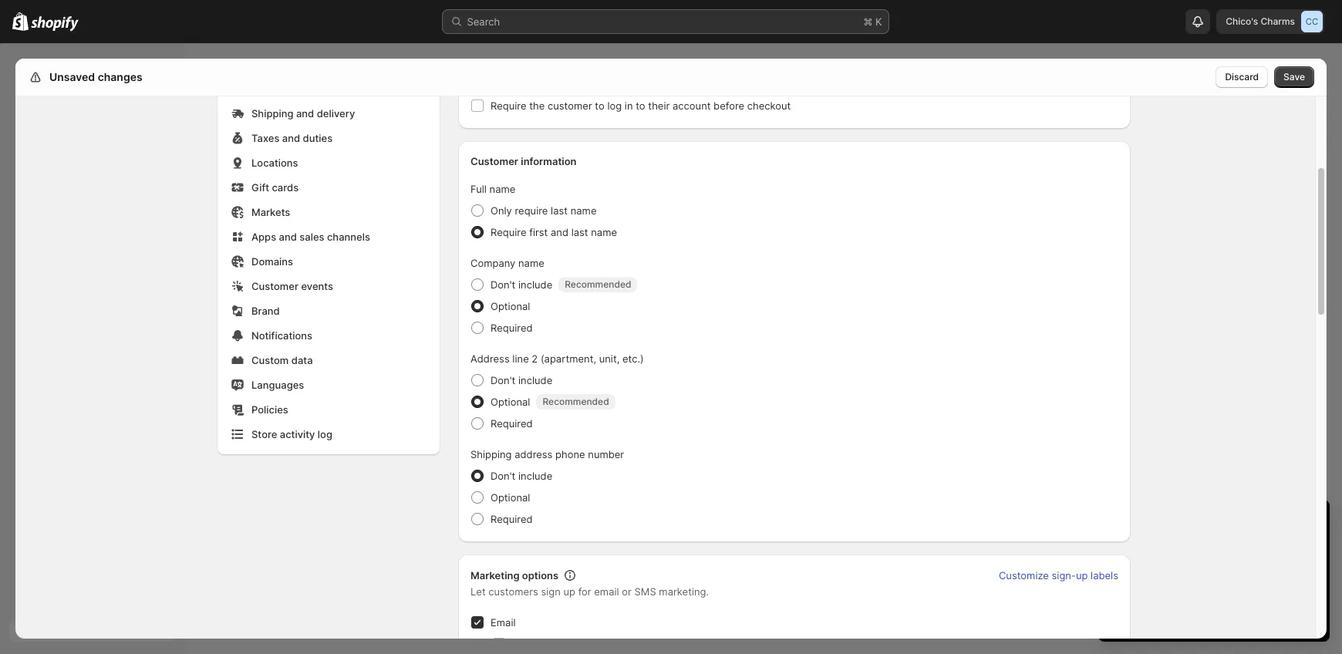 Task type: describe. For each thing, give the bounding box(es) containing it.
1 don't include from the top
[[491, 279, 553, 291]]

checkout
[[747, 100, 791, 112]]

in
[[625, 100, 633, 112]]

your for your trial just started
[[1114, 514, 1147, 532]]

discard
[[1226, 71, 1259, 83]]

your for your trial ends on
[[1114, 542, 1136, 554]]

just inside 'dropdown button'
[[1183, 514, 1210, 532]]

optional for company
[[491, 300, 530, 313]]

options
[[522, 569, 559, 582]]

activity
[[280, 428, 315, 441]]

locations
[[252, 157, 298, 169]]

etc.)
[[623, 353, 644, 365]]

custom
[[252, 354, 289, 367]]

policies link
[[227, 399, 431, 421]]

don't include for address
[[491, 470, 553, 482]]

only require last name
[[491, 204, 597, 217]]

required for 2
[[491, 417, 533, 430]]

don't for shipping
[[491, 470, 516, 482]]

require the customer to log in to their account before checkout
[[491, 100, 791, 112]]

let
[[471, 586, 486, 598]]

taxes and duties link
[[227, 127, 431, 149]]

gift
[[252, 181, 269, 194]]

taxes
[[252, 132, 280, 144]]

chico's charms
[[1226, 15, 1296, 27]]

charms
[[1261, 15, 1296, 27]]

apps and sales channels link
[[227, 226, 431, 248]]

store
[[252, 428, 277, 441]]

customer for customer information
[[471, 155, 519, 167]]

the
[[529, 100, 545, 112]]

shipping for shipping and delivery
[[252, 107, 294, 120]]

don't include for line
[[491, 374, 553, 387]]

0 horizontal spatial up
[[564, 586, 576, 598]]

to for select
[[1178, 566, 1188, 579]]

brand link
[[227, 300, 431, 322]]

discard button
[[1216, 66, 1269, 88]]

3
[[1259, 582, 1265, 594]]

1 don't from the top
[[491, 279, 516, 291]]

log inside store activity log link
[[318, 428, 333, 441]]

and for shipping and delivery
[[296, 107, 314, 120]]

preselected
[[512, 638, 569, 650]]

account
[[673, 100, 711, 112]]

address line 2 (apartment, unit, etc.)
[[471, 353, 644, 365]]

sign
[[541, 586, 561, 598]]

don't for address
[[491, 374, 516, 387]]

apps and sales channels
[[252, 231, 370, 243]]

select
[[1114, 566, 1144, 579]]

notifications link
[[227, 325, 431, 346]]

require first and last name
[[491, 226, 617, 238]]

unsaved
[[49, 70, 95, 83]]

(apartment,
[[541, 353, 596, 365]]

ends
[[1159, 542, 1182, 554]]

brand
[[252, 305, 280, 317]]

first inside select a plan to extend your shopify trial for just $1/month for your first 3 months.
[[1237, 582, 1256, 594]]

shipping address phone number
[[471, 448, 624, 461]]

1 vertical spatial your
[[1214, 582, 1235, 594]]

or
[[622, 586, 632, 598]]

customer
[[548, 100, 592, 112]]

$1/month
[[1150, 582, 1195, 594]]

events
[[301, 280, 333, 292]]

require for require first and last name
[[491, 226, 527, 238]]

sms
[[635, 586, 656, 598]]

gift cards
[[252, 181, 299, 194]]

sales
[[300, 231, 324, 243]]

save
[[1284, 71, 1306, 83]]

include for address
[[518, 470, 553, 482]]

1 horizontal spatial last
[[571, 226, 588, 238]]

search
[[467, 15, 500, 28]]

trial for just
[[1152, 514, 1179, 532]]

markets
[[252, 206, 290, 218]]

customer events link
[[227, 275, 431, 297]]

line
[[513, 353, 529, 365]]

1 horizontal spatial for
[[1114, 582, 1127, 594]]

select a plan to extend your shopify trial for just $1/month for your first 3 months.
[[1114, 566, 1306, 594]]

store activity log
[[252, 428, 333, 441]]

shipping and delivery
[[252, 107, 355, 120]]

labels
[[1091, 569, 1119, 582]]

full
[[471, 183, 487, 195]]

started
[[1214, 514, 1267, 532]]

customize sign-up labels
[[999, 569, 1119, 582]]

gift cards link
[[227, 177, 431, 198]]

1 include from the top
[[518, 279, 553, 291]]

1 required from the top
[[491, 322, 533, 334]]

0 vertical spatial last
[[551, 204, 568, 217]]

on
[[1185, 542, 1197, 554]]

shopify
[[1250, 566, 1286, 579]]

and for apps and sales channels
[[279, 231, 297, 243]]

store activity log link
[[227, 424, 431, 445]]

company
[[471, 257, 516, 269]]

marketing options
[[471, 569, 559, 582]]

delivery
[[317, 107, 355, 120]]

only
[[491, 204, 512, 217]]

languages
[[252, 379, 304, 391]]

months.
[[1268, 582, 1306, 594]]

name down require first and last name
[[519, 257, 545, 269]]



Task type: locate. For each thing, give the bounding box(es) containing it.
0 vertical spatial optional
[[491, 300, 530, 313]]

policies
[[252, 404, 288, 416]]

recommended down require first and last name
[[565, 279, 632, 290]]

1 require from the top
[[491, 100, 527, 112]]

include down address
[[518, 470, 553, 482]]

last down only require last name
[[571, 226, 588, 238]]

trial inside 'dropdown button'
[[1152, 514, 1179, 532]]

⌘ k
[[864, 15, 882, 28]]

for down select
[[1114, 582, 1127, 594]]

required up address
[[491, 417, 533, 430]]

unit,
[[599, 353, 620, 365]]

0 horizontal spatial log
[[318, 428, 333, 441]]

1 vertical spatial just
[[1130, 582, 1147, 594]]

customize sign-up labels link
[[990, 565, 1128, 586]]

0 vertical spatial customer
[[471, 155, 519, 167]]

1 vertical spatial last
[[571, 226, 588, 238]]

0 vertical spatial log
[[608, 100, 622, 112]]

1 horizontal spatial log
[[608, 100, 622, 112]]

first left 3
[[1237, 582, 1256, 594]]

chico's charms image
[[1302, 11, 1323, 32]]

address
[[471, 353, 510, 365]]

1 vertical spatial shipping
[[471, 448, 512, 461]]

duties
[[303, 132, 333, 144]]

a
[[1147, 566, 1152, 579]]

k
[[876, 15, 882, 28]]

before
[[714, 100, 745, 112]]

0 horizontal spatial last
[[551, 204, 568, 217]]

1 vertical spatial recommended
[[543, 396, 609, 407]]

and
[[296, 107, 314, 120], [282, 132, 300, 144], [551, 226, 569, 238], [279, 231, 297, 243]]

1 vertical spatial required
[[491, 417, 533, 430]]

apps
[[252, 231, 276, 243]]

your
[[1226, 566, 1247, 579], [1214, 582, 1235, 594]]

0 vertical spatial don't include
[[491, 279, 553, 291]]

0 vertical spatial don't
[[491, 279, 516, 291]]

don't down address
[[491, 470, 516, 482]]

name down only require last name
[[591, 226, 617, 238]]

trial for ends
[[1138, 542, 1156, 554]]

0 vertical spatial your
[[1226, 566, 1247, 579]]

recommended for optional
[[543, 396, 609, 407]]

require for require the customer to log in to their account before checkout
[[491, 100, 527, 112]]

their
[[648, 100, 670, 112]]

1 vertical spatial first
[[1237, 582, 1256, 594]]

optional for shipping
[[491, 492, 530, 504]]

require down only
[[491, 226, 527, 238]]

0 vertical spatial shipping
[[252, 107, 294, 120]]

don't
[[491, 279, 516, 291], [491, 374, 516, 387], [491, 470, 516, 482]]

don't include down address
[[491, 470, 553, 482]]

1 vertical spatial trial
[[1138, 542, 1156, 554]]

up
[[1076, 569, 1088, 582], [564, 586, 576, 598]]

name up require first and last name
[[571, 204, 597, 217]]

1 vertical spatial up
[[564, 586, 576, 598]]

to left in
[[595, 100, 605, 112]]

0 vertical spatial require
[[491, 100, 527, 112]]

shipping for shipping address phone number
[[471, 448, 512, 461]]

first down only require last name
[[529, 226, 548, 238]]

2 your from the top
[[1114, 542, 1136, 554]]

custom data link
[[227, 350, 431, 371]]

log down policies link on the bottom of the page
[[318, 428, 333, 441]]

to right plan
[[1178, 566, 1188, 579]]

your trial just started button
[[1099, 500, 1330, 532]]

notifications
[[252, 329, 313, 342]]

up left labels on the bottom right
[[1076, 569, 1088, 582]]

recommended
[[565, 279, 632, 290], [543, 396, 609, 407]]

2 vertical spatial trial
[[1288, 566, 1306, 579]]

trial
[[1152, 514, 1179, 532], [1138, 542, 1156, 554], [1288, 566, 1306, 579]]

name up only
[[490, 183, 516, 195]]

shipping and delivery link
[[227, 103, 431, 124]]

your right the extend
[[1226, 566, 1247, 579]]

phone
[[556, 448, 585, 461]]

2 don't include from the top
[[491, 374, 553, 387]]

2 vertical spatial don't
[[491, 470, 516, 482]]

data
[[291, 354, 313, 367]]

unsaved changes
[[49, 70, 142, 83]]

last up require first and last name
[[551, 204, 568, 217]]

required up line
[[491, 322, 533, 334]]

company name
[[471, 257, 545, 269]]

to right in
[[636, 100, 646, 112]]

optional
[[491, 300, 530, 313], [491, 396, 530, 408], [491, 492, 530, 504]]

0 horizontal spatial first
[[529, 226, 548, 238]]

sign-
[[1052, 569, 1076, 582]]

locations link
[[227, 152, 431, 174]]

2 don't from the top
[[491, 374, 516, 387]]

log
[[608, 100, 622, 112], [318, 428, 333, 441]]

and for taxes and duties
[[282, 132, 300, 144]]

up right sign
[[564, 586, 576, 598]]

custom data
[[252, 354, 313, 367]]

1 horizontal spatial customer
[[471, 155, 519, 167]]

1 vertical spatial don't include
[[491, 374, 553, 387]]

don't include down line
[[491, 374, 553, 387]]

0 vertical spatial just
[[1183, 514, 1210, 532]]

include down 2
[[518, 374, 553, 387]]

full name
[[471, 183, 516, 195]]

0 vertical spatial trial
[[1152, 514, 1179, 532]]

1 horizontal spatial shipping
[[471, 448, 512, 461]]

2 optional from the top
[[491, 396, 530, 408]]

domains link
[[227, 251, 431, 272]]

0 horizontal spatial just
[[1130, 582, 1147, 594]]

taxes and duties
[[252, 132, 333, 144]]

email
[[491, 617, 516, 629]]

address
[[515, 448, 553, 461]]

and right apps
[[279, 231, 297, 243]]

0 horizontal spatial shipping
[[252, 107, 294, 120]]

optional down line
[[491, 396, 530, 408]]

trial up months.
[[1288, 566, 1306, 579]]

2 horizontal spatial for
[[1198, 582, 1211, 594]]

0 vertical spatial first
[[529, 226, 548, 238]]

1 your from the top
[[1114, 514, 1147, 532]]

customer information
[[471, 155, 577, 167]]

to for require
[[595, 100, 605, 112]]

plan
[[1155, 566, 1175, 579]]

trial up ends
[[1152, 514, 1179, 532]]

0 vertical spatial recommended
[[565, 279, 632, 290]]

include down company name
[[518, 279, 553, 291]]

0 horizontal spatial to
[[595, 100, 605, 112]]

number
[[588, 448, 624, 461]]

2 require from the top
[[491, 226, 527, 238]]

1 horizontal spatial up
[[1076, 569, 1088, 582]]

first inside the settings dialog
[[529, 226, 548, 238]]

and right taxes
[[282, 132, 300, 144]]

2 vertical spatial optional
[[491, 492, 530, 504]]

last
[[551, 204, 568, 217], [571, 226, 588, 238]]

channels
[[327, 231, 370, 243]]

required for phone
[[491, 513, 533, 525]]

0 vertical spatial up
[[1076, 569, 1088, 582]]

1 horizontal spatial just
[[1183, 514, 1210, 532]]

2 required from the top
[[491, 417, 533, 430]]

require left the
[[491, 100, 527, 112]]

your down the extend
[[1214, 582, 1235, 594]]

3 include from the top
[[518, 470, 553, 482]]

marketing.
[[659, 586, 709, 598]]

customer up full name
[[471, 155, 519, 167]]

changes
[[98, 70, 142, 83]]

1 vertical spatial optional
[[491, 396, 530, 408]]

your up select
[[1114, 542, 1136, 554]]

1 vertical spatial log
[[318, 428, 333, 441]]

and down only require last name
[[551, 226, 569, 238]]

3 don't include from the top
[[491, 470, 553, 482]]

just
[[1183, 514, 1210, 532], [1130, 582, 1147, 594]]

your inside 'dropdown button'
[[1114, 514, 1147, 532]]

customer for customer events
[[252, 280, 299, 292]]

just inside select a plan to extend your shopify trial for just $1/month for your first 3 months.
[[1130, 582, 1147, 594]]

1 optional from the top
[[491, 300, 530, 313]]

1 vertical spatial your
[[1114, 542, 1136, 554]]

customer down domains
[[252, 280, 299, 292]]

and up duties
[[296, 107, 314, 120]]

3 required from the top
[[491, 513, 533, 525]]

settings
[[46, 70, 90, 83]]

2 vertical spatial include
[[518, 470, 553, 482]]

⌘
[[864, 15, 873, 28]]

your trial just started element
[[1099, 540, 1330, 642]]

domains
[[252, 255, 293, 268]]

3 don't from the top
[[491, 470, 516, 482]]

don't include down company name
[[491, 279, 553, 291]]

2 vertical spatial required
[[491, 513, 533, 525]]

chico's
[[1226, 15, 1259, 27]]

to inside select a plan to extend your shopify trial for just $1/month for your first 3 months.
[[1178, 566, 1188, 579]]

optional down address
[[491, 492, 530, 504]]

required up marketing options
[[491, 513, 533, 525]]

1 vertical spatial include
[[518, 374, 553, 387]]

0 vertical spatial your
[[1114, 514, 1147, 532]]

trial inside select a plan to extend your shopify trial for just $1/month for your first 3 months.
[[1288, 566, 1306, 579]]

1 horizontal spatial first
[[1237, 582, 1256, 594]]

settings dialog
[[15, 0, 1327, 654]]

require
[[515, 204, 548, 217]]

shopify image
[[12, 12, 29, 31], [31, 16, 79, 31]]

include for line
[[518, 374, 553, 387]]

1 vertical spatial require
[[491, 226, 527, 238]]

your up "your trial ends on"
[[1114, 514, 1147, 532]]

name
[[490, 183, 516, 195], [571, 204, 597, 217], [591, 226, 617, 238], [519, 257, 545, 269]]

for down the extend
[[1198, 582, 1211, 594]]

markets link
[[227, 201, 431, 223]]

don't down company name
[[491, 279, 516, 291]]

recommended down the "(apartment,"
[[543, 396, 609, 407]]

optional down company name
[[491, 300, 530, 313]]

just down select
[[1130, 582, 1147, 594]]

customer events
[[252, 280, 333, 292]]

don't down the address
[[491, 374, 516, 387]]

information
[[521, 155, 577, 167]]

just up on
[[1183, 514, 1210, 532]]

for inside the settings dialog
[[578, 586, 592, 598]]

your trial ends on
[[1114, 542, 1200, 554]]

log left in
[[608, 100, 622, 112]]

for left email
[[578, 586, 592, 598]]

3 optional from the top
[[491, 492, 530, 504]]

2 vertical spatial don't include
[[491, 470, 553, 482]]

0 horizontal spatial shopify image
[[12, 12, 29, 31]]

email
[[594, 586, 619, 598]]

languages link
[[227, 374, 431, 396]]

save button
[[1275, 66, 1315, 88]]

recommended for don't include
[[565, 279, 632, 290]]

extend
[[1190, 566, 1223, 579]]

marketing
[[471, 569, 520, 582]]

shipping
[[252, 107, 294, 120], [471, 448, 512, 461]]

0 horizontal spatial for
[[578, 586, 592, 598]]

2
[[532, 353, 538, 365]]

require
[[491, 100, 527, 112], [491, 226, 527, 238]]

1 horizontal spatial shopify image
[[31, 16, 79, 31]]

1 vertical spatial customer
[[252, 280, 299, 292]]

customer
[[471, 155, 519, 167], [252, 280, 299, 292]]

1 vertical spatial don't
[[491, 374, 516, 387]]

0 vertical spatial required
[[491, 322, 533, 334]]

trial left ends
[[1138, 542, 1156, 554]]

shipping up taxes
[[252, 107, 294, 120]]

2 include from the top
[[518, 374, 553, 387]]

customer inside customer events link
[[252, 280, 299, 292]]

1 horizontal spatial to
[[636, 100, 646, 112]]

0 vertical spatial include
[[518, 279, 553, 291]]

shipping left address
[[471, 448, 512, 461]]

customize
[[999, 569, 1049, 582]]

dialog
[[1333, 59, 1343, 639]]

2 horizontal spatial to
[[1178, 566, 1188, 579]]

0 horizontal spatial customer
[[252, 280, 299, 292]]

let customers sign up for email or sms marketing.
[[471, 586, 709, 598]]



Task type: vqa. For each thing, say whether or not it's contained in the screenshot.
Require corresponding to Require the customer to log in to their account before checkout
yes



